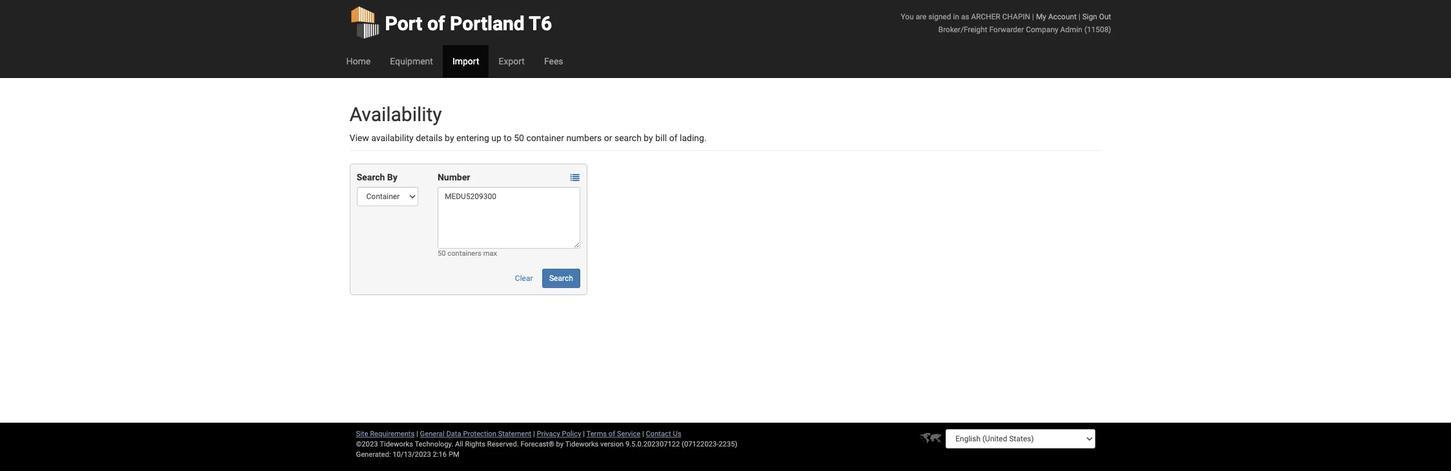 Task type: vqa. For each thing, say whether or not it's contained in the screenshot.
version
yes



Task type: locate. For each thing, give the bounding box(es) containing it.
search by
[[357, 172, 397, 183]]

by right details
[[445, 133, 454, 143]]

50 left containers
[[438, 250, 446, 258]]

show list image
[[570, 174, 580, 183]]

0 horizontal spatial 50
[[438, 250, 446, 258]]

1 vertical spatial of
[[669, 133, 677, 143]]

as
[[961, 12, 969, 21]]

port of portland t6 link
[[350, 0, 552, 45]]

admin
[[1060, 25, 1082, 34]]

of up version
[[609, 431, 615, 439]]

equipment
[[390, 56, 433, 66]]

search right clear
[[549, 274, 573, 283]]

by left bill
[[644, 133, 653, 143]]

requirements
[[370, 431, 415, 439]]

| left the "my"
[[1032, 12, 1034, 21]]

or
[[604, 133, 612, 143]]

my
[[1036, 12, 1046, 21]]

of right port
[[427, 12, 445, 35]]

1 horizontal spatial 50
[[514, 133, 524, 143]]

terms of service link
[[586, 431, 640, 439]]

general
[[420, 431, 445, 439]]

number
[[438, 172, 470, 183]]

home button
[[337, 45, 380, 77]]

chapin
[[1002, 12, 1030, 21]]

2 horizontal spatial of
[[669, 133, 677, 143]]

view availability details by entering up to 50 container numbers or search by bill of lading.
[[350, 133, 707, 143]]

2 vertical spatial of
[[609, 431, 615, 439]]

50
[[514, 133, 524, 143], [438, 250, 446, 258]]

by down privacy policy link at left bottom
[[556, 441, 564, 449]]

1 horizontal spatial of
[[609, 431, 615, 439]]

export
[[499, 56, 525, 66]]

search for search
[[549, 274, 573, 283]]

port
[[385, 12, 422, 35]]

contact
[[646, 431, 671, 439]]

of
[[427, 12, 445, 35], [669, 133, 677, 143], [609, 431, 615, 439]]

10/13/2023
[[393, 451, 431, 460]]

| left general
[[416, 431, 418, 439]]

Number text field
[[438, 187, 580, 249]]

up
[[491, 133, 501, 143]]

all
[[455, 441, 463, 449]]

0 vertical spatial of
[[427, 12, 445, 35]]

(07122023-
[[682, 441, 719, 449]]

of right bill
[[669, 133, 677, 143]]

search for search by
[[357, 172, 385, 183]]

0 horizontal spatial of
[[427, 12, 445, 35]]

search
[[357, 172, 385, 183], [549, 274, 573, 283]]

out
[[1099, 12, 1111, 21]]

clear
[[515, 274, 533, 283]]

2235)
[[719, 441, 737, 449]]

site
[[356, 431, 368, 439]]

site requirements | general data protection statement | privacy policy | terms of service | contact us ©2023 tideworks technology. all rights reserved. forecast® by tideworks version 9.5.0.202307122 (07122023-2235) generated: 10/13/2023 2:16 pm
[[356, 431, 737, 460]]

0 horizontal spatial by
[[445, 133, 454, 143]]

availability
[[371, 133, 414, 143]]

equipment button
[[380, 45, 443, 77]]

in
[[953, 12, 959, 21]]

50 right to
[[514, 133, 524, 143]]

company
[[1026, 25, 1058, 34]]

pm
[[449, 451, 459, 460]]

search button
[[542, 269, 580, 289]]

|
[[1032, 12, 1034, 21], [1079, 12, 1080, 21], [416, 431, 418, 439], [533, 431, 535, 439], [583, 431, 585, 439], [642, 431, 644, 439]]

1 vertical spatial search
[[549, 274, 573, 283]]

search inside button
[[549, 274, 573, 283]]

search left the by
[[357, 172, 385, 183]]

service
[[617, 431, 640, 439]]

broker/freight
[[938, 25, 987, 34]]

home
[[346, 56, 371, 66]]

| left sign
[[1079, 12, 1080, 21]]

generated:
[[356, 451, 391, 460]]

0 vertical spatial search
[[357, 172, 385, 183]]

archer
[[971, 12, 1000, 21]]

1 horizontal spatial by
[[556, 441, 564, 449]]

to
[[504, 133, 512, 143]]

1 horizontal spatial search
[[549, 274, 573, 283]]

by
[[445, 133, 454, 143], [644, 133, 653, 143], [556, 441, 564, 449]]

| up forecast®
[[533, 431, 535, 439]]

0 horizontal spatial search
[[357, 172, 385, 183]]



Task type: describe. For each thing, give the bounding box(es) containing it.
by inside site requirements | general data protection statement | privacy policy | terms of service | contact us ©2023 tideworks technology. all rights reserved. forecast® by tideworks version 9.5.0.202307122 (07122023-2235) generated: 10/13/2023 2:16 pm
[[556, 441, 564, 449]]

privacy
[[537, 431, 560, 439]]

privacy policy link
[[537, 431, 581, 439]]

rights
[[465, 441, 485, 449]]

search
[[614, 133, 642, 143]]

us
[[673, 431, 681, 439]]

of inside port of portland t6 link
[[427, 12, 445, 35]]

forecast®
[[521, 441, 554, 449]]

port of portland t6
[[385, 12, 552, 35]]

9.5.0.202307122
[[625, 441, 680, 449]]

t6
[[529, 12, 552, 35]]

50 containers max
[[438, 250, 497, 258]]

import
[[452, 56, 479, 66]]

protection
[[463, 431, 496, 439]]

are
[[916, 12, 926, 21]]

contact us link
[[646, 431, 681, 439]]

of inside site requirements | general data protection statement | privacy policy | terms of service | contact us ©2023 tideworks technology. all rights reserved. forecast® by tideworks version 9.5.0.202307122 (07122023-2235) generated: 10/13/2023 2:16 pm
[[609, 431, 615, 439]]

terms
[[586, 431, 607, 439]]

data
[[446, 431, 461, 439]]

statement
[[498, 431, 531, 439]]

tideworks
[[565, 441, 599, 449]]

lading.
[[680, 133, 707, 143]]

technology.
[[415, 441, 453, 449]]

my account link
[[1036, 12, 1077, 21]]

numbers
[[566, 133, 602, 143]]

clear button
[[508, 269, 540, 289]]

©2023 tideworks
[[356, 441, 413, 449]]

details
[[416, 133, 443, 143]]

version
[[600, 441, 624, 449]]

reserved.
[[487, 441, 519, 449]]

fees button
[[534, 45, 573, 77]]

import button
[[443, 45, 489, 77]]

1 vertical spatial 50
[[438, 250, 446, 258]]

sign out link
[[1082, 12, 1111, 21]]

| up 9.5.0.202307122
[[642, 431, 644, 439]]

you
[[901, 12, 914, 21]]

availability
[[350, 103, 442, 126]]

signed
[[928, 12, 951, 21]]

| up tideworks
[[583, 431, 585, 439]]

view
[[350, 133, 369, 143]]

fees
[[544, 56, 563, 66]]

policy
[[562, 431, 581, 439]]

portland
[[450, 12, 525, 35]]

general data protection statement link
[[420, 431, 531, 439]]

(11508)
[[1084, 25, 1111, 34]]

container
[[526, 133, 564, 143]]

containers
[[448, 250, 481, 258]]

by
[[387, 172, 397, 183]]

forwarder
[[989, 25, 1024, 34]]

entering
[[456, 133, 489, 143]]

you are signed in as archer chapin | my account | sign out broker/freight forwarder company admin (11508)
[[901, 12, 1111, 34]]

0 vertical spatial 50
[[514, 133, 524, 143]]

max
[[483, 250, 497, 258]]

export button
[[489, 45, 534, 77]]

bill
[[655, 133, 667, 143]]

2 horizontal spatial by
[[644, 133, 653, 143]]

sign
[[1082, 12, 1097, 21]]

account
[[1048, 12, 1077, 21]]

2:16
[[433, 451, 447, 460]]

site requirements link
[[356, 431, 415, 439]]



